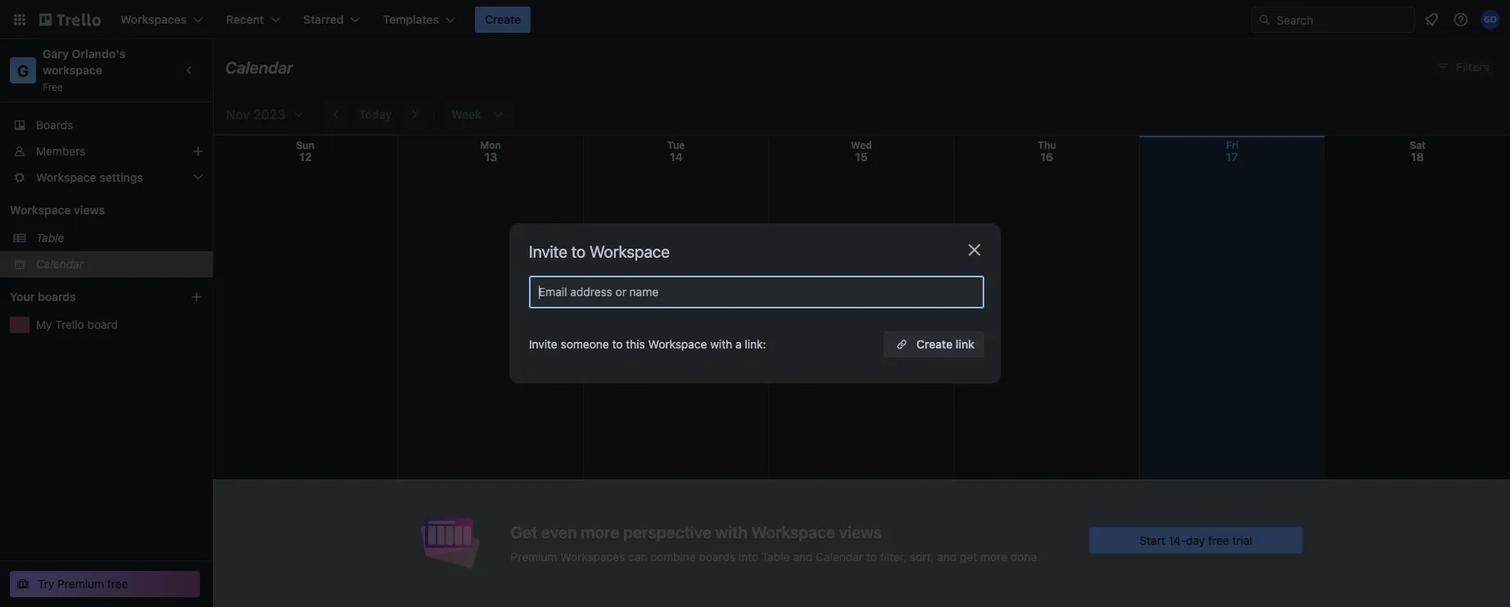 Task type: vqa. For each thing, say whether or not it's contained in the screenshot.
1st and from the right
yes



Task type: describe. For each thing, give the bounding box(es) containing it.
today
[[359, 108, 392, 121]]

trello
[[55, 318, 84, 332]]

workspace navigation collapse icon image
[[179, 59, 202, 82]]

table link
[[36, 230, 203, 247]]

search image
[[1258, 13, 1272, 26]]

mon
[[480, 140, 501, 151]]

2023
[[253, 107, 286, 122]]

gary
[[43, 47, 69, 61]]

15
[[856, 150, 868, 164]]

fri
[[1227, 140, 1239, 151]]

boards link
[[0, 112, 213, 138]]

1 and from the left
[[793, 551, 813, 564]]

with inside get even more perspective with workspace views premium workspaces can combine boards into table and calendar to filter, sort, and get more done.
[[716, 523, 748, 542]]

nov 2023
[[226, 107, 286, 122]]

orlando's
[[72, 47, 126, 61]]

get
[[511, 523, 538, 542]]

board
[[87, 318, 118, 332]]

calendar inside calendar link
[[36, 258, 84, 271]]

trial
[[1233, 534, 1253, 548]]

my trello board
[[36, 318, 118, 332]]

1 horizontal spatial calendar
[[225, 57, 293, 77]]

views inside get even more perspective with workspace views premium workspaces can combine boards into table and calendar to filter, sort, and get more done.
[[839, 523, 882, 542]]

0 notifications image
[[1422, 10, 1442, 29]]

tue
[[668, 140, 685, 151]]

week button
[[442, 102, 514, 128]]

12
[[299, 150, 312, 164]]

Calendar text field
[[225, 52, 293, 83]]

16
[[1041, 150, 1054, 164]]

table inside get even more perspective with workspace views premium workspaces can combine boards into table and calendar to filter, sort, and get more done.
[[762, 551, 790, 564]]

workspaces
[[561, 551, 625, 564]]

gary orlando (garyorlando) image
[[1481, 10, 1501, 29]]

members link
[[0, 138, 213, 165]]

even
[[541, 523, 577, 542]]

boards
[[36, 118, 73, 132]]

create for create link
[[917, 338, 953, 351]]

day
[[1187, 534, 1206, 548]]

filters
[[1457, 60, 1490, 74]]

combine
[[651, 551, 696, 564]]

try
[[38, 578, 54, 592]]

create for create
[[485, 13, 521, 26]]

try premium free
[[38, 578, 128, 592]]

filters button
[[1432, 54, 1495, 80]]

sun
[[296, 140, 315, 151]]

2 and from the left
[[938, 551, 957, 564]]

workspace views
[[10, 204, 105, 217]]

Search field
[[1272, 7, 1415, 32]]

switch to… image
[[11, 11, 28, 28]]

g link
[[10, 57, 36, 84]]

a
[[736, 338, 742, 351]]

get even more perspective with workspace views premium workspaces can combine boards into table and calendar to filter, sort, and get more done.
[[511, 523, 1041, 564]]

gary orlando's workspace link
[[43, 47, 129, 77]]

invite someone to this workspace with a link:
[[529, 338, 767, 351]]

today button
[[353, 102, 398, 128]]

0 horizontal spatial table
[[36, 231, 64, 245]]

calendar inside get even more perspective with workspace views premium workspaces can combine boards into table and calendar to filter, sort, and get more done.
[[816, 551, 864, 564]]

can
[[628, 551, 648, 564]]

invite to workspace
[[529, 242, 670, 261]]

someone
[[561, 338, 609, 351]]

wed
[[851, 140, 873, 151]]

create link button
[[884, 332, 985, 358]]

nov
[[226, 107, 250, 122]]

workspace inside get even more perspective with workspace views premium workspaces can combine boards into table and calendar to filter, sort, and get more done.
[[752, 523, 836, 542]]

week
[[452, 108, 482, 121]]

premium inside try premium free button
[[57, 578, 104, 592]]

18
[[1412, 150, 1425, 164]]

17
[[1227, 150, 1239, 164]]

free inside button
[[107, 578, 128, 592]]

members
[[36, 145, 86, 158]]

start
[[1140, 534, 1166, 548]]



Task type: locate. For each thing, give the bounding box(es) containing it.
into
[[739, 551, 759, 564]]

free right day
[[1209, 534, 1230, 548]]

1 horizontal spatial more
[[981, 551, 1008, 564]]

0 horizontal spatial free
[[107, 578, 128, 592]]

done.
[[1011, 551, 1041, 564]]

free
[[1209, 534, 1230, 548], [107, 578, 128, 592]]

your boards with 1 items element
[[10, 288, 166, 307]]

0 vertical spatial free
[[1209, 534, 1230, 548]]

create link
[[917, 338, 975, 351]]

1 vertical spatial boards
[[699, 551, 736, 564]]

1 horizontal spatial premium
[[511, 551, 558, 564]]

boards up my
[[38, 290, 76, 304]]

1 invite from the top
[[529, 242, 568, 261]]

with
[[711, 338, 733, 351], [716, 523, 748, 542]]

boards
[[38, 290, 76, 304], [699, 551, 736, 564]]

my trello board link
[[36, 317, 203, 333]]

Email address or name text field
[[539, 281, 982, 304]]

1 vertical spatial premium
[[57, 578, 104, 592]]

premium
[[511, 551, 558, 564], [57, 578, 104, 592]]

calendar link
[[36, 256, 203, 273]]

sat
[[1410, 140, 1426, 151]]

views up the table link at the left
[[74, 204, 105, 217]]

1 vertical spatial views
[[839, 523, 882, 542]]

premium inside get even more perspective with workspace views premium workspaces can combine boards into table and calendar to filter, sort, and get more done.
[[511, 551, 558, 564]]

0 horizontal spatial boards
[[38, 290, 76, 304]]

thu
[[1038, 140, 1057, 151]]

1 horizontal spatial table
[[762, 551, 790, 564]]

create
[[485, 13, 521, 26], [917, 338, 953, 351]]

create inside button
[[485, 13, 521, 26]]

1 vertical spatial create
[[917, 338, 953, 351]]

calendar up nov 2023 button
[[225, 57, 293, 77]]

1 vertical spatial with
[[716, 523, 748, 542]]

0 horizontal spatial create
[[485, 13, 521, 26]]

more right the get
[[981, 551, 1008, 564]]

0 horizontal spatial premium
[[57, 578, 104, 592]]

start 14-day free trial link
[[1090, 528, 1303, 554]]

nov 2023 button
[[220, 102, 305, 128]]

1 vertical spatial free
[[107, 578, 128, 592]]

and right into
[[793, 551, 813, 564]]

invite
[[529, 242, 568, 261], [529, 338, 558, 351]]

free
[[43, 81, 63, 93]]

to inside get even more perspective with workspace views premium workspaces can combine boards into table and calendar to filter, sort, and get more done.
[[867, 551, 877, 564]]

1 horizontal spatial create
[[917, 338, 953, 351]]

1 vertical spatial to
[[612, 338, 623, 351]]

to
[[572, 242, 586, 261], [612, 338, 623, 351], [867, 551, 877, 564]]

0 horizontal spatial views
[[74, 204, 105, 217]]

with left a
[[711, 338, 733, 351]]

2 horizontal spatial to
[[867, 551, 877, 564]]

1 horizontal spatial views
[[839, 523, 882, 542]]

start 14-day free trial
[[1140, 534, 1253, 548]]

table
[[36, 231, 64, 245], [762, 551, 790, 564]]

perspective
[[623, 523, 712, 542]]

0 horizontal spatial and
[[793, 551, 813, 564]]

0 vertical spatial table
[[36, 231, 64, 245]]

1 vertical spatial calendar
[[36, 258, 84, 271]]

0 vertical spatial views
[[74, 204, 105, 217]]

0 horizontal spatial to
[[572, 242, 586, 261]]

2 invite from the top
[[529, 338, 558, 351]]

1 vertical spatial invite
[[529, 338, 558, 351]]

premium right try
[[57, 578, 104, 592]]

and
[[793, 551, 813, 564], [938, 551, 957, 564]]

0 vertical spatial more
[[581, 523, 620, 542]]

workspace
[[10, 204, 71, 217], [590, 242, 670, 261], [649, 338, 707, 351], [752, 523, 836, 542]]

more
[[581, 523, 620, 542], [981, 551, 1008, 564]]

0 horizontal spatial more
[[581, 523, 620, 542]]

create inside button
[[917, 338, 953, 351]]

table down the workspace views
[[36, 231, 64, 245]]

more up workspaces
[[581, 523, 620, 542]]

14-
[[1169, 534, 1187, 548]]

free right try
[[107, 578, 128, 592]]

boards left into
[[699, 551, 736, 564]]

filter,
[[880, 551, 907, 564]]

my
[[36, 318, 52, 332]]

link
[[956, 338, 975, 351]]

1 horizontal spatial free
[[1209, 534, 1230, 548]]

1 horizontal spatial and
[[938, 551, 957, 564]]

0 vertical spatial calendar
[[225, 57, 293, 77]]

premium down "get"
[[511, 551, 558, 564]]

this
[[626, 338, 645, 351]]

1 vertical spatial more
[[981, 551, 1008, 564]]

views up filter,
[[839, 523, 882, 542]]

gary orlando's workspace free
[[43, 47, 129, 93]]

calendar left filter,
[[816, 551, 864, 564]]

g
[[17, 61, 29, 80]]

add board image
[[190, 291, 203, 304]]

0 vertical spatial with
[[711, 338, 733, 351]]

boards inside get even more perspective with workspace views premium workspaces can combine boards into table and calendar to filter, sort, and get more done.
[[699, 551, 736, 564]]

get
[[960, 551, 978, 564]]

sort,
[[910, 551, 934, 564]]

0 vertical spatial invite
[[529, 242, 568, 261]]

open information menu image
[[1453, 11, 1470, 28]]

14
[[670, 150, 683, 164]]

0 vertical spatial boards
[[38, 290, 76, 304]]

link:
[[745, 338, 767, 351]]

0 vertical spatial create
[[485, 13, 521, 26]]

1 horizontal spatial boards
[[699, 551, 736, 564]]

invite for invite someone to this workspace with a link:
[[529, 338, 558, 351]]

views
[[74, 204, 105, 217], [839, 523, 882, 542]]

with up into
[[716, 523, 748, 542]]

1 vertical spatial table
[[762, 551, 790, 564]]

13
[[485, 150, 498, 164]]

create button
[[475, 7, 531, 33]]

invite for invite to workspace
[[529, 242, 568, 261]]

your boards
[[10, 290, 76, 304]]

close image
[[965, 240, 985, 260]]

primary element
[[0, 0, 1511, 39]]

and left the get
[[938, 551, 957, 564]]

0 vertical spatial premium
[[511, 551, 558, 564]]

calendar
[[225, 57, 293, 77], [36, 258, 84, 271], [816, 551, 864, 564]]

2 vertical spatial to
[[867, 551, 877, 564]]

0 horizontal spatial calendar
[[36, 258, 84, 271]]

2 vertical spatial calendar
[[816, 551, 864, 564]]

workspace
[[43, 63, 102, 77]]

try premium free button
[[10, 572, 200, 598]]

calendar up your boards in the left of the page
[[36, 258, 84, 271]]

your
[[10, 290, 35, 304]]

0 vertical spatial to
[[572, 242, 586, 261]]

2 horizontal spatial calendar
[[816, 551, 864, 564]]

table right into
[[762, 551, 790, 564]]

1 horizontal spatial to
[[612, 338, 623, 351]]



